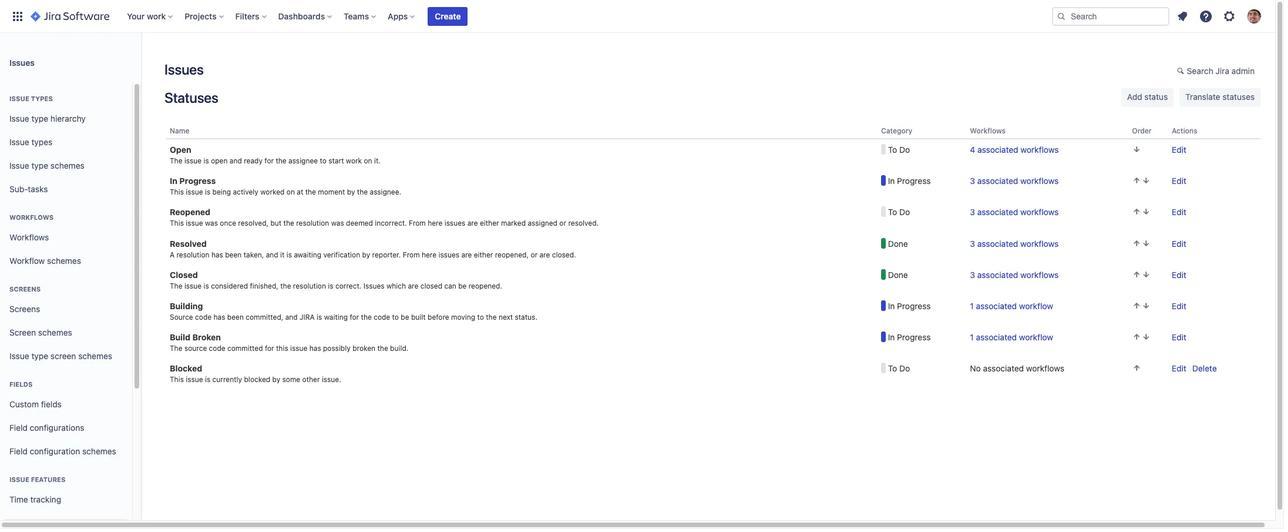 Task type: vqa. For each thing, say whether or not it's contained in the screenshot.


Task type: locate. For each thing, give the bounding box(es) containing it.
are up reopened.
[[462, 250, 472, 259]]

schemes down workflows link
[[47, 255, 81, 265]]

0 vertical spatial in progress
[[886, 176, 931, 186]]

this down blocked
[[170, 375, 184, 384]]

6 issue from the top
[[9, 476, 29, 483]]

jira
[[1216, 66, 1230, 76]]

is inside building source code has been committed, and jira is waiting for the code to be built before moving to the next status.
[[317, 313, 322, 321]]

issues inside "reopened this issue was once resolved, but the resolution was deemed incorrect. from here issues are either marked assigned or resolved."
[[445, 219, 466, 228]]

banner containing your work
[[0, 0, 1276, 33]]

and inside resolved a resolution has been taken, and it is awaiting verification by reporter. from here issues are either reopened, or are closed.
[[266, 250, 278, 259]]

sub-tasks link
[[5, 178, 128, 201]]

and left it
[[266, 250, 278, 259]]

type down the types
[[31, 113, 48, 123]]

work
[[147, 11, 166, 21], [346, 156, 362, 165]]

either inside "reopened this issue was once resolved, but the resolution was deemed incorrect. from here issues are either marked assigned or resolved."
[[480, 219, 499, 228]]

1 vertical spatial the
[[170, 281, 183, 290]]

assignee
[[289, 156, 318, 165]]

issues up statuses
[[165, 61, 204, 78]]

taken,
[[244, 250, 264, 259]]

5 edit from the top
[[1173, 270, 1187, 280]]

are inside "reopened this issue was once resolved, but the resolution was deemed incorrect. from here issues are either marked assigned or resolved."
[[468, 219, 478, 228]]

1 horizontal spatial was
[[331, 219, 344, 228]]

be left built
[[401, 313, 409, 321]]

progress
[[180, 176, 216, 186], [898, 176, 931, 186], [898, 301, 931, 311], [898, 332, 931, 342]]

been left taken, on the left of the page
[[225, 250, 242, 259]]

0 vertical spatial or
[[560, 219, 567, 228]]

0 vertical spatial screens
[[9, 285, 41, 293]]

3 type from the top
[[31, 351, 48, 361]]

types
[[31, 137, 52, 147]]

either
[[480, 219, 499, 228], [474, 250, 493, 259]]

1 vertical spatial 1 associated workflow
[[971, 332, 1054, 342]]

custom
[[9, 399, 39, 409]]

schemes down field configurations link
[[82, 446, 116, 456]]

work inside 'popup button'
[[147, 11, 166, 21]]

and for building
[[286, 313, 298, 321]]

search jira admin link
[[1172, 62, 1261, 81]]

3 issue from the top
[[9, 137, 29, 147]]

1 vertical spatial work
[[346, 156, 362, 165]]

issue down "closed"
[[185, 281, 202, 290]]

the left assignee.
[[357, 188, 368, 196]]

edit link for open
[[1173, 145, 1187, 155]]

banner
[[0, 0, 1276, 33]]

1 edit from the top
[[1173, 145, 1187, 155]]

issue type schemes
[[9, 160, 84, 170]]

7 edit link from the top
[[1173, 332, 1187, 342]]

been inside building source code has been committed, and jira is waiting for the code to be built before moving to the next status.
[[227, 313, 244, 321]]

to
[[320, 156, 327, 165], [392, 313, 399, 321], [478, 313, 484, 321]]

1 in progress from the top
[[886, 176, 931, 186]]

1 vertical spatial workflows
[[9, 213, 54, 221]]

are left "marked"
[[468, 219, 478, 228]]

1 vertical spatial here
[[422, 250, 437, 259]]

1 vertical spatial from
[[403, 250, 420, 259]]

code down broken
[[209, 344, 226, 353]]

1 vertical spatial do
[[900, 207, 911, 217]]

sub-tasks
[[9, 184, 48, 194]]

3
[[971, 176, 976, 186], [971, 207, 976, 217], [971, 238, 976, 248], [971, 270, 976, 280]]

schemes
[[50, 160, 84, 170], [47, 255, 81, 265], [38, 327, 72, 337], [78, 351, 112, 361], [82, 446, 116, 456]]

7 issue from the top
[[9, 518, 29, 528]]

here right incorrect.
[[428, 219, 443, 228]]

1 vertical spatial for
[[350, 313, 359, 321]]

1 field from the top
[[9, 422, 28, 432]]

been
[[225, 250, 242, 259], [227, 313, 244, 321]]

ready
[[244, 156, 263, 165]]

workflows for workflows link
[[9, 232, 49, 242]]

in
[[170, 176, 177, 186], [889, 176, 895, 186], [889, 301, 895, 311], [889, 332, 895, 342]]

or right reopened,
[[531, 250, 538, 259]]

1 workflow from the top
[[1020, 301, 1054, 311]]

by left some on the left bottom
[[272, 375, 280, 384]]

1 vertical spatial this
[[170, 219, 184, 228]]

was left deemed
[[331, 219, 344, 228]]

3 the from the top
[[170, 344, 183, 353]]

0 horizontal spatial to
[[320, 156, 327, 165]]

marked
[[501, 219, 526, 228]]

2 the from the top
[[170, 281, 183, 290]]

0 vertical spatial 1 associated workflow
[[971, 301, 1054, 311]]

your
[[127, 11, 145, 21]]

tracking
[[30, 494, 61, 504]]

has inside building source code has been committed, and jira is waiting for the code to be built before moving to the next status.
[[214, 313, 225, 321]]

4 associated workflows link
[[971, 145, 1059, 155]]

dashboards
[[278, 11, 325, 21]]

verification
[[324, 250, 360, 259]]

been left "committed,"
[[227, 313, 244, 321]]

4 3 associated workflows link from the top
[[971, 270, 1059, 280]]

field down custom
[[9, 422, 28, 432]]

resolution
[[296, 219, 329, 228], [177, 250, 210, 259], [293, 281, 326, 290]]

are right the "which" in the left bottom of the page
[[408, 281, 419, 290]]

issue type screen schemes link
[[5, 344, 128, 368]]

screens link
[[5, 297, 128, 321]]

2 to do from the top
[[886, 207, 911, 217]]

do
[[900, 145, 911, 155], [900, 207, 911, 217], [900, 363, 911, 373]]

has inside resolved a resolution has been taken, and it is awaiting verification by reporter. from here issues are either reopened, or are closed.
[[212, 250, 223, 259]]

or right assigned
[[560, 219, 567, 228]]

from right reporter.
[[403, 250, 420, 259]]

is left open
[[204, 156, 209, 165]]

has
[[212, 250, 223, 259], [214, 313, 225, 321], [310, 344, 321, 353]]

dashboards button
[[275, 7, 337, 26]]

here up closed
[[422, 250, 437, 259]]

done for resolved
[[886, 238, 909, 248]]

appswitcher icon image
[[11, 9, 25, 23]]

0 horizontal spatial be
[[401, 313, 409, 321]]

workflows group
[[5, 201, 128, 276]]

1 3 associated workflows from the top
[[971, 176, 1059, 186]]

is inside in progress this issue is being actively worked on at the moment by the assignee.
[[205, 188, 211, 196]]

by left reporter.
[[362, 250, 370, 259]]

4 edit from the top
[[1173, 238, 1187, 248]]

in progress for in progress
[[886, 176, 931, 186]]

by right moment
[[347, 188, 355, 196]]

0 vertical spatial be
[[459, 281, 467, 290]]

4 3 associated workflows from the top
[[971, 270, 1059, 280]]

edit link for reopened
[[1173, 207, 1187, 217]]

screen schemes
[[9, 327, 72, 337]]

time
[[9, 494, 28, 504]]

from inside resolved a resolution has been taken, and it is awaiting verification by reporter. from here issues are either reopened, or are closed.
[[403, 250, 420, 259]]

2 vertical spatial the
[[170, 344, 183, 353]]

the inside "reopened this issue was once resolved, but the resolution was deemed incorrect. from here issues are either marked assigned or resolved."
[[284, 219, 294, 228]]

1 vertical spatial and
[[266, 250, 278, 259]]

4 issue from the top
[[9, 160, 29, 170]]

screens for screens group
[[9, 285, 41, 293]]

1 vertical spatial to do
[[886, 207, 911, 217]]

3 edit link from the top
[[1173, 207, 1187, 217]]

0 vertical spatial do
[[900, 145, 911, 155]]

building
[[170, 301, 203, 311]]

screens
[[9, 285, 41, 293], [9, 304, 40, 314]]

3 3 associated workflows from the top
[[971, 238, 1059, 248]]

1 horizontal spatial be
[[459, 281, 467, 290]]

and right open
[[230, 156, 242, 165]]

here inside resolved a resolution has been taken, and it is awaiting verification by reporter. from here issues are either reopened, or are closed.
[[422, 250, 437, 259]]

8 edit link from the top
[[1173, 363, 1187, 373]]

work right start
[[346, 156, 362, 165]]

1 vertical spatial in progress
[[886, 301, 931, 311]]

is left currently
[[205, 375, 211, 384]]

is right it
[[287, 250, 292, 259]]

edit for building
[[1173, 301, 1187, 311]]

resolution up awaiting
[[296, 219, 329, 228]]

issue features group
[[5, 463, 128, 529]]

4 associated workflows
[[971, 145, 1059, 155]]

issues left "marked"
[[445, 219, 466, 228]]

2 edit from the top
[[1173, 176, 1187, 186]]

your profile and settings image
[[1248, 9, 1262, 23]]

0 vertical spatial from
[[409, 219, 426, 228]]

3 3 associated workflows link from the top
[[971, 238, 1059, 248]]

1 for building
[[971, 301, 974, 311]]

2 vertical spatial to do
[[886, 363, 911, 373]]

2 vertical spatial to
[[889, 363, 898, 373]]

0 vertical spatial to do
[[886, 145, 911, 155]]

3 for closed
[[971, 270, 976, 280]]

or inside resolved a resolution has been taken, and it is awaiting verification by reporter. from here issues are either reopened, or are closed.
[[531, 250, 538, 259]]

has down once
[[212, 250, 223, 259]]

by
[[347, 188, 355, 196], [362, 250, 370, 259], [272, 375, 280, 384]]

3 to from the top
[[889, 363, 898, 373]]

the left assignee
[[276, 156, 287, 165]]

this inside in progress this issue is being actively worked on at the moment by the assignee.
[[170, 188, 184, 196]]

either left "marked"
[[480, 219, 499, 228]]

is left being
[[205, 188, 211, 196]]

2 vertical spatial resolution
[[293, 281, 326, 290]]

was left once
[[205, 219, 218, 228]]

assigned
[[528, 219, 558, 228]]

in progress for build broken
[[886, 332, 931, 342]]

1 vertical spatial on
[[287, 188, 295, 196]]

issue inside closed the issue is considered finished, the resolution is correct. issues which are closed can be reopened.
[[185, 281, 202, 290]]

1 1 associated workflow from the top
[[971, 301, 1054, 311]]

code down building in the bottom of the page
[[195, 313, 212, 321]]

to right moving
[[478, 313, 484, 321]]

2 1 from the top
[[971, 332, 974, 342]]

committed,
[[246, 313, 284, 321]]

1 horizontal spatial on
[[364, 156, 372, 165]]

1 this from the top
[[170, 188, 184, 196]]

1 vertical spatial 1
[[971, 332, 974, 342]]

1 horizontal spatial or
[[560, 219, 567, 228]]

the
[[276, 156, 287, 165], [305, 188, 316, 196], [357, 188, 368, 196], [284, 219, 294, 228], [281, 281, 291, 290], [361, 313, 372, 321], [486, 313, 497, 321], [378, 344, 388, 353]]

2 type from the top
[[31, 160, 48, 170]]

screens group
[[5, 273, 128, 371]]

0 vertical spatial workflow
[[1020, 301, 1054, 311]]

issue for issue features
[[9, 476, 29, 483]]

7 edit from the top
[[1173, 332, 1187, 342]]

code inside build broken the source code committed for this issue has possibly broken the build.
[[209, 344, 226, 353]]

issue down open
[[185, 156, 202, 165]]

be right can
[[459, 281, 467, 290]]

0 vertical spatial field
[[9, 422, 28, 432]]

open the issue is open and ready for the assignee to start work on it.
[[170, 145, 381, 165]]

4 3 from the top
[[971, 270, 976, 280]]

1 1 associated workflow link from the top
[[971, 301, 1054, 311]]

3 do from the top
[[900, 363, 911, 373]]

the for open
[[170, 156, 183, 165]]

edit for open
[[1173, 145, 1187, 155]]

has inside build broken the source code committed for this issue has possibly broken the build.
[[310, 344, 321, 353]]

edit link for resolved
[[1173, 238, 1187, 248]]

1 do from the top
[[900, 145, 911, 155]]

code
[[195, 313, 212, 321], [374, 313, 390, 321], [209, 344, 226, 353]]

0 vertical spatial has
[[212, 250, 223, 259]]

or inside "reopened this issue was once resolved, but the resolution was deemed incorrect. from here issues are either marked assigned or resolved."
[[560, 219, 567, 228]]

2 horizontal spatial issues
[[364, 281, 385, 290]]

1 vertical spatial to
[[889, 207, 898, 217]]

1 vertical spatial by
[[362, 250, 370, 259]]

0 vertical spatial workflows
[[971, 126, 1006, 135]]

type inside screens group
[[31, 351, 48, 361]]

statuses
[[1223, 92, 1256, 102]]

2 3 associated workflows link from the top
[[971, 207, 1059, 217]]

0 horizontal spatial or
[[531, 250, 538, 259]]

1 associated workflow
[[971, 301, 1054, 311], [971, 332, 1054, 342]]

1 associated workflow link for building
[[971, 301, 1054, 311]]

this for reopened
[[170, 219, 184, 228]]

issue inside issue linking link
[[9, 518, 29, 528]]

correct.
[[336, 281, 362, 290]]

2 horizontal spatial by
[[362, 250, 370, 259]]

0 vertical spatial been
[[225, 250, 242, 259]]

reopened,
[[495, 250, 529, 259]]

this up the reopened at the top of page
[[170, 188, 184, 196]]

been inside resolved a resolution has been taken, and it is awaiting verification by reporter. from here issues are either reopened, or are closed.
[[225, 250, 242, 259]]

workflows up workflow
[[9, 232, 49, 242]]

sub-
[[9, 184, 28, 194]]

1 done from the top
[[886, 238, 909, 248]]

2 vertical spatial workflows
[[9, 232, 49, 242]]

workflows for workflows group
[[9, 213, 54, 221]]

2 1 associated workflow from the top
[[971, 332, 1054, 342]]

settings image
[[1223, 9, 1237, 23]]

1 to do from the top
[[886, 145, 911, 155]]

issue types
[[9, 137, 52, 147]]

resolution inside "reopened this issue was once resolved, but the resolution was deemed incorrect. from here issues are either marked assigned or resolved."
[[296, 219, 329, 228]]

workflows
[[1021, 145, 1059, 155], [1021, 176, 1059, 186], [1021, 207, 1059, 217], [1021, 238, 1059, 248], [1021, 270, 1059, 280], [1027, 363, 1065, 373]]

by inside blocked this issue is currently blocked by some other issue.
[[272, 375, 280, 384]]

this inside blocked this issue is currently blocked by some other issue.
[[170, 375, 184, 384]]

is left "considered"
[[204, 281, 209, 290]]

0 vertical spatial to
[[889, 145, 898, 155]]

1 edit link from the top
[[1173, 145, 1187, 155]]

0 vertical spatial type
[[31, 113, 48, 123]]

the down "closed"
[[170, 281, 183, 290]]

1 vertical spatial be
[[401, 313, 409, 321]]

on left at on the top of page
[[287, 188, 295, 196]]

edit link for build broken
[[1173, 332, 1187, 342]]

the right finished,
[[281, 281, 291, 290]]

2 vertical spatial has
[[310, 344, 321, 353]]

issue inside issue type screen schemes link
[[9, 351, 29, 361]]

0 vertical spatial this
[[170, 188, 184, 196]]

1 vertical spatial field
[[9, 446, 28, 456]]

reporter.
[[372, 250, 401, 259]]

and inside open the issue is open and ready for the assignee to start work on it.
[[230, 156, 242, 165]]

1 vertical spatial issues
[[439, 250, 460, 259]]

the right at on the top of page
[[305, 188, 316, 196]]

the inside open the issue is open and ready for the assignee to start work on it.
[[170, 156, 183, 165]]

has up broken
[[214, 313, 225, 321]]

0 vertical spatial done
[[886, 238, 909, 248]]

3 associated workflows
[[971, 176, 1059, 186], [971, 207, 1059, 217], [971, 238, 1059, 248], [971, 270, 1059, 280]]

add status link
[[1122, 88, 1175, 107]]

to for 4
[[889, 145, 898, 155]]

type left screen
[[31, 351, 48, 361]]

search image
[[1057, 11, 1067, 21]]

2 screens from the top
[[9, 304, 40, 314]]

6 edit from the top
[[1173, 301, 1187, 311]]

0 horizontal spatial was
[[205, 219, 218, 228]]

the down open
[[170, 156, 183, 165]]

and inside building source code has been committed, and jira is waiting for the code to be built before moving to the next status.
[[286, 313, 298, 321]]

translate
[[1186, 92, 1221, 102]]

awaiting
[[294, 250, 322, 259]]

for right waiting
[[350, 313, 359, 321]]

0 vertical spatial and
[[230, 156, 242, 165]]

2 vertical spatial for
[[265, 344, 274, 353]]

Search field
[[1053, 7, 1170, 26]]

1 3 from the top
[[971, 176, 976, 186]]

3 edit from the top
[[1173, 207, 1187, 217]]

moment
[[318, 188, 345, 196]]

0 vertical spatial issues
[[445, 219, 466, 228]]

workflows up 4
[[971, 126, 1006, 135]]

1 3 associated workflows link from the top
[[971, 176, 1059, 186]]

2 this from the top
[[170, 219, 184, 228]]

0 horizontal spatial work
[[147, 11, 166, 21]]

1 associated workflow link
[[971, 301, 1054, 311], [971, 332, 1054, 342]]

either left reopened,
[[474, 250, 493, 259]]

this for blocked
[[170, 375, 184, 384]]

jira
[[300, 313, 315, 321]]

2 vertical spatial and
[[286, 313, 298, 321]]

in for build broken
[[889, 332, 895, 342]]

for inside build broken the source code committed for this issue has possibly broken the build.
[[265, 344, 274, 353]]

resolution down resolved
[[177, 250, 210, 259]]

1 issue from the top
[[9, 95, 29, 102]]

field up issue features
[[9, 446, 28, 456]]

screens up screen
[[9, 304, 40, 314]]

workflows down 'sub-tasks'
[[9, 213, 54, 221]]

5 issue from the top
[[9, 351, 29, 361]]

2 1 associated workflow link from the top
[[971, 332, 1054, 342]]

to left built
[[392, 313, 399, 321]]

possibly
[[323, 344, 351, 353]]

can
[[445, 281, 457, 290]]

2 vertical spatial by
[[272, 375, 280, 384]]

has for building
[[214, 313, 225, 321]]

2 done from the top
[[886, 270, 909, 280]]

screen
[[9, 327, 36, 337]]

0 horizontal spatial issues
[[9, 57, 35, 67]]

1 associated workflow link for build broken
[[971, 332, 1054, 342]]

progress for in progress
[[898, 176, 931, 186]]

issue types group
[[5, 82, 128, 205]]

issue inside open the issue is open and ready for the assignee to start work on it.
[[185, 156, 202, 165]]

1 vertical spatial or
[[531, 250, 538, 259]]

this inside "reopened this issue was once resolved, but the resolution was deemed incorrect. from here issues are either marked assigned or resolved."
[[170, 219, 184, 228]]

or for done
[[531, 250, 538, 259]]

1 horizontal spatial work
[[346, 156, 362, 165]]

fields group
[[5, 368, 128, 467]]

1 vertical spatial 1 associated workflow link
[[971, 332, 1054, 342]]

for left "this"
[[265, 344, 274, 353]]

3 associated workflows for resolved
[[971, 238, 1059, 248]]

3 this from the top
[[170, 375, 184, 384]]

open
[[170, 145, 191, 155]]

for right ready
[[265, 156, 274, 165]]

workflows for in progress
[[1021, 176, 1059, 186]]

1 type from the top
[[31, 113, 48, 123]]

6 edit link from the top
[[1173, 301, 1187, 311]]

0 vertical spatial work
[[147, 11, 166, 21]]

field inside "link"
[[9, 446, 28, 456]]

2 vertical spatial this
[[170, 375, 184, 384]]

5 edit link from the top
[[1173, 270, 1187, 280]]

1 horizontal spatial and
[[266, 250, 278, 259]]

is inside open the issue is open and ready for the assignee to start work on it.
[[204, 156, 209, 165]]

issue for issue type hierarchy
[[9, 113, 29, 123]]

resolution down awaiting
[[293, 281, 326, 290]]

this down the reopened at the top of page
[[170, 219, 184, 228]]

are left closed.
[[540, 250, 550, 259]]

2 3 associated workflows from the top
[[971, 207, 1059, 217]]

notifications image
[[1176, 9, 1190, 23]]

issue down blocked
[[186, 375, 203, 384]]

2 to from the top
[[889, 207, 898, 217]]

1 vertical spatial been
[[227, 313, 244, 321]]

4
[[971, 145, 976, 155]]

help image
[[1200, 9, 1214, 23]]

issue down the reopened at the top of page
[[186, 219, 203, 228]]

0 vertical spatial by
[[347, 188, 355, 196]]

issue right "this"
[[290, 344, 308, 353]]

closed the issue is considered finished, the resolution is correct. issues which are closed can be reopened.
[[170, 270, 503, 290]]

to left start
[[320, 156, 327, 165]]

1 vertical spatial screens
[[9, 304, 40, 314]]

1 to from the top
[[889, 145, 898, 155]]

2 3 from the top
[[971, 207, 976, 217]]

the inside closed the issue is considered finished, the resolution is correct. issues which are closed can be reopened.
[[170, 281, 183, 290]]

3 3 from the top
[[971, 238, 976, 248]]

0 vertical spatial 1 associated workflow link
[[971, 301, 1054, 311]]

is right jira
[[317, 313, 322, 321]]

1 1 from the top
[[971, 301, 974, 311]]

2 vertical spatial in progress
[[886, 332, 931, 342]]

1 vertical spatial workflow
[[1020, 332, 1054, 342]]

being
[[213, 188, 231, 196]]

1 vertical spatial has
[[214, 313, 225, 321]]

the right but
[[284, 219, 294, 228]]

the down build
[[170, 344, 183, 353]]

and left jira
[[286, 313, 298, 321]]

0 vertical spatial the
[[170, 156, 183, 165]]

4 edit link from the top
[[1173, 238, 1187, 248]]

type up tasks
[[31, 160, 48, 170]]

associated for closed
[[978, 270, 1019, 280]]

jira software image
[[31, 9, 109, 23], [31, 9, 109, 23]]

3 associated workflows for reopened
[[971, 207, 1059, 217]]

2 field from the top
[[9, 446, 28, 456]]

issue inside 'issue type schemes' link
[[9, 160, 29, 170]]

issue inside "reopened this issue was once resolved, but the resolution was deemed incorrect. from here issues are either marked assigned or resolved."
[[186, 219, 203, 228]]

issue for open
[[185, 156, 202, 165]]

issue up the reopened at the top of page
[[186, 188, 203, 196]]

0 vertical spatial resolution
[[296, 219, 329, 228]]

edit for resolved
[[1173, 238, 1187, 248]]

0 vertical spatial for
[[265, 156, 274, 165]]

0 vertical spatial either
[[480, 219, 499, 228]]

the left the build.
[[378, 344, 388, 353]]

associated
[[978, 145, 1019, 155], [978, 176, 1019, 186], [978, 207, 1019, 217], [978, 238, 1019, 248], [978, 270, 1019, 280], [977, 301, 1018, 311], [977, 332, 1018, 342], [984, 363, 1025, 373]]

0 vertical spatial here
[[428, 219, 443, 228]]

on left it.
[[364, 156, 372, 165]]

workflows for open
[[1021, 145, 1059, 155]]

reopened.
[[469, 281, 503, 290]]

be inside closed the issue is considered finished, the resolution is correct. issues which are closed can be reopened.
[[459, 281, 467, 290]]

1 vertical spatial type
[[31, 160, 48, 170]]

issue inside blocked this issue is currently blocked by some other issue.
[[186, 375, 203, 384]]

category
[[882, 126, 913, 135]]

in inside in progress this issue is being actively worked on at the moment by the assignee.
[[170, 176, 177, 186]]

filters
[[236, 11, 260, 21]]

0 vertical spatial on
[[364, 156, 372, 165]]

1 vertical spatial resolution
[[177, 250, 210, 259]]

1 for build broken
[[971, 332, 974, 342]]

1 the from the top
[[170, 156, 183, 165]]

from right incorrect.
[[409, 219, 426, 228]]

0 horizontal spatial and
[[230, 156, 242, 165]]

has left possibly
[[310, 344, 321, 353]]

type for schemes
[[31, 160, 48, 170]]

0 vertical spatial 1
[[971, 301, 974, 311]]

1 vertical spatial done
[[886, 270, 909, 280]]

issues up can
[[439, 250, 460, 259]]

issues left the "which" in the left bottom of the page
[[364, 281, 385, 290]]

2 edit link from the top
[[1173, 176, 1187, 186]]

2 vertical spatial do
[[900, 363, 911, 373]]

teams
[[344, 11, 369, 21]]

issue for issue type schemes
[[9, 160, 29, 170]]

0 horizontal spatial by
[[272, 375, 280, 384]]

in progress
[[886, 176, 931, 186], [886, 301, 931, 311], [886, 332, 931, 342]]

2 vertical spatial type
[[31, 351, 48, 361]]

done for closed
[[886, 270, 909, 280]]

2 in progress from the top
[[886, 301, 931, 311]]

screens down workflow
[[9, 285, 41, 293]]

1 was from the left
[[205, 219, 218, 228]]

3 associated workflows link for in progress
[[971, 176, 1059, 186]]

2 issue from the top
[[9, 113, 29, 123]]

but
[[271, 219, 282, 228]]

issues up issue types
[[9, 57, 35, 67]]

3 in progress from the top
[[886, 332, 931, 342]]

work right your
[[147, 11, 166, 21]]

deemed
[[346, 219, 373, 228]]

do for 3 associated workflows
[[900, 207, 911, 217]]

currently
[[213, 375, 242, 384]]

1 screens from the top
[[9, 285, 41, 293]]

3 associated workflows link for resolved
[[971, 238, 1059, 248]]

time tracking
[[9, 494, 61, 504]]

progress for build broken
[[898, 332, 931, 342]]

for inside building source code has been committed, and jira is waiting for the code to be built before moving to the next status.
[[350, 313, 359, 321]]

broken
[[192, 332, 221, 342]]

0 horizontal spatial on
[[287, 188, 295, 196]]

issue inside "issue types" link
[[9, 137, 29, 147]]

1 horizontal spatial by
[[347, 188, 355, 196]]

2 workflow from the top
[[1020, 332, 1054, 342]]

on inside open the issue is open and ready for the assignee to start work on it.
[[364, 156, 372, 165]]

schemes inside issue types group
[[50, 160, 84, 170]]

2 horizontal spatial and
[[286, 313, 298, 321]]

1 vertical spatial either
[[474, 250, 493, 259]]

field configuration schemes link
[[5, 440, 128, 463]]

schemes down "issue types" link
[[50, 160, 84, 170]]

2 do from the top
[[900, 207, 911, 217]]



Task type: describe. For each thing, give the bounding box(es) containing it.
screen schemes link
[[5, 321, 128, 344]]

associated for reopened
[[978, 207, 1019, 217]]

1 associated workflow for building
[[971, 301, 1054, 311]]

issue type screen schemes
[[9, 351, 112, 361]]

reopened this issue was once resolved, but the resolution was deemed incorrect. from here issues are either marked assigned or resolved.
[[170, 207, 599, 228]]

filters button
[[232, 7, 271, 26]]

to for 3
[[889, 207, 898, 217]]

translate statuses
[[1186, 92, 1256, 102]]

issue type schemes link
[[5, 154, 128, 178]]

in progress this issue is being actively worked on at the moment by the assignee.
[[170, 176, 402, 196]]

edit for in progress
[[1173, 176, 1187, 186]]

here inside "reopened this issue was once resolved, but the resolution was deemed incorrect. from here issues are either marked assigned or resolved."
[[428, 219, 443, 228]]

moving
[[451, 313, 476, 321]]

associated for resolved
[[978, 238, 1019, 248]]

custom fields
[[9, 399, 62, 409]]

open
[[211, 156, 228, 165]]

resolution inside resolved a resolution has been taken, and it is awaiting verification by reporter. from here issues are either reopened, or are closed.
[[177, 250, 210, 259]]

8 edit from the top
[[1173, 363, 1187, 373]]

progress for building
[[898, 301, 931, 311]]

primary element
[[7, 0, 1053, 33]]

start
[[329, 156, 344, 165]]

statuses
[[165, 89, 219, 106]]

be inside building source code has been committed, and jira is waiting for the code to be built before moving to the next status.
[[401, 313, 409, 321]]

field configuration schemes
[[9, 446, 116, 456]]

edit for build broken
[[1173, 332, 1187, 342]]

issue linking
[[9, 518, 56, 528]]

screens for the screens link on the bottom of page
[[9, 304, 40, 314]]

the for closed
[[170, 281, 183, 290]]

add status
[[1128, 92, 1169, 102]]

screen
[[50, 351, 76, 361]]

add
[[1128, 92, 1143, 102]]

once
[[220, 219, 236, 228]]

schemes inside "link"
[[82, 446, 116, 456]]

workflow schemes
[[9, 255, 81, 265]]

closed
[[170, 270, 198, 280]]

issue for issue type screen schemes
[[9, 351, 29, 361]]

reopened
[[170, 207, 211, 217]]

status.
[[515, 313, 538, 321]]

projects button
[[181, 7, 228, 26]]

type for hierarchy
[[31, 113, 48, 123]]

source
[[185, 344, 207, 353]]

before
[[428, 313, 449, 321]]

schemes right screen
[[78, 351, 112, 361]]

resolved.
[[569, 219, 599, 228]]

no associated workflows
[[971, 363, 1065, 373]]

issue for closed
[[185, 281, 202, 290]]

delete
[[1193, 363, 1218, 373]]

in for building
[[889, 301, 895, 311]]

it
[[280, 250, 285, 259]]

resolved,
[[238, 219, 269, 228]]

type for screen
[[31, 351, 48, 361]]

admin
[[1232, 66, 1256, 76]]

3 associated workflows for closed
[[971, 270, 1059, 280]]

is inside blocked this issue is currently blocked by some other issue.
[[205, 375, 211, 384]]

edit link for building
[[1173, 301, 1187, 311]]

workflows for resolved
[[1021, 238, 1059, 248]]

issue for blocked
[[186, 375, 203, 384]]

no
[[971, 363, 981, 373]]

assignee.
[[370, 188, 402, 196]]

workflow for building
[[1020, 301, 1054, 311]]

closed.
[[552, 250, 576, 259]]

custom fields link
[[5, 393, 128, 416]]

your work button
[[124, 7, 178, 26]]

1 horizontal spatial issues
[[165, 61, 204, 78]]

3 for in progress
[[971, 176, 976, 186]]

1 horizontal spatial to
[[392, 313, 399, 321]]

or for to do
[[560, 219, 567, 228]]

issue inside build broken the source code committed for this issue has possibly broken the build.
[[290, 344, 308, 353]]

field configurations link
[[5, 416, 128, 440]]

do for 4 associated workflows
[[900, 145, 911, 155]]

configuration
[[30, 446, 80, 456]]

sidebar navigation image
[[128, 47, 154, 71]]

the inside build broken the source code committed for this issue has possibly broken the build.
[[378, 344, 388, 353]]

edit delete
[[1173, 363, 1218, 373]]

create
[[435, 11, 461, 21]]

in for in progress
[[889, 176, 895, 186]]

issues inside closed the issue is considered finished, the resolution is correct. issues which are closed can be reopened.
[[364, 281, 385, 290]]

issue for reopened
[[186, 219, 203, 228]]

code down the "which" in the left bottom of the page
[[374, 313, 390, 321]]

issue for issue types
[[9, 137, 29, 147]]

considered
[[211, 281, 248, 290]]

either inside resolved a resolution has been taken, and it is awaiting verification by reporter. from here issues are either reopened, or are closed.
[[474, 250, 493, 259]]

been for building
[[227, 313, 244, 321]]

edit link for blocked
[[1173, 363, 1187, 373]]

issue linking link
[[5, 511, 128, 529]]

work inside open the issue is open and ready for the assignee to start work on it.
[[346, 156, 362, 165]]

issue type hierarchy
[[9, 113, 86, 123]]

workflows link
[[5, 226, 128, 249]]

associated for open
[[978, 145, 1019, 155]]

from inside "reopened this issue was once resolved, but the resolution was deemed incorrect. from here issues are either marked assigned or resolved."
[[409, 219, 426, 228]]

workflows for closed
[[1021, 270, 1059, 280]]

tasks
[[28, 184, 48, 194]]

in progress for building
[[886, 301, 931, 311]]

progress inside in progress this issue is being actively worked on at the moment by the assignee.
[[180, 176, 216, 186]]

schemes up issue type screen schemes
[[38, 327, 72, 337]]

incorrect.
[[375, 219, 407, 228]]

your work
[[127, 11, 166, 21]]

the inside build broken the source code committed for this issue has possibly broken the build.
[[170, 344, 183, 353]]

is inside resolved a resolution has been taken, and it is awaiting verification by reporter. from here issues are either reopened, or are closed.
[[287, 250, 292, 259]]

edit link for closed
[[1173, 270, 1187, 280]]

issue types
[[9, 95, 53, 102]]

built
[[411, 313, 426, 321]]

fields
[[41, 399, 62, 409]]

been for resolved
[[225, 250, 242, 259]]

translate statuses link
[[1180, 88, 1261, 107]]

2 was from the left
[[331, 219, 344, 228]]

associated for building
[[977, 301, 1018, 311]]

types
[[31, 95, 53, 102]]

workflow
[[9, 255, 45, 265]]

the inside closed the issue is considered finished, the resolution is correct. issues which are closed can be reopened.
[[281, 281, 291, 290]]

create button
[[428, 7, 468, 26]]

associated for build broken
[[977, 332, 1018, 342]]

edit for reopened
[[1173, 207, 1187, 217]]

to do for 3 associated workflows
[[886, 207, 911, 217]]

build broken the source code committed for this issue has possibly broken the build.
[[170, 332, 409, 353]]

blocked
[[170, 363, 202, 373]]

workflow for build broken
[[1020, 332, 1054, 342]]

resolved
[[170, 238, 207, 248]]

issue inside in progress this issue is being actively worked on at the moment by the assignee.
[[186, 188, 203, 196]]

delete link
[[1193, 363, 1218, 373]]

the right waiting
[[361, 313, 372, 321]]

3 for reopened
[[971, 207, 976, 217]]

issue.
[[322, 375, 341, 384]]

to inside open the issue is open and ready for the assignee to start work on it.
[[320, 156, 327, 165]]

associated for in progress
[[978, 176, 1019, 186]]

to do for 4 associated workflows
[[886, 145, 911, 155]]

are inside closed the issue is considered finished, the resolution is correct. issues which are closed can be reopened.
[[408, 281, 419, 290]]

workflows for reopened
[[1021, 207, 1059, 217]]

issue features
[[9, 476, 66, 483]]

by inside in progress this issue is being actively worked on at the moment by the assignee.
[[347, 188, 355, 196]]

field for field configurations
[[9, 422, 28, 432]]

edit for closed
[[1173, 270, 1187, 280]]

broken
[[353, 344, 376, 353]]

time tracking link
[[5, 488, 128, 511]]

it.
[[374, 156, 381, 165]]

for inside open the issue is open and ready for the assignee to start work on it.
[[265, 156, 274, 165]]

and for resolved
[[266, 250, 278, 259]]

projects
[[185, 11, 217, 21]]

the left next
[[486, 313, 497, 321]]

next
[[499, 313, 513, 321]]

on inside in progress this issue is being actively worked on at the moment by the assignee.
[[287, 188, 295, 196]]

3 associated workflows link for closed
[[971, 270, 1059, 280]]

edit link for in progress
[[1173, 176, 1187, 186]]

2 horizontal spatial to
[[478, 313, 484, 321]]

build.
[[390, 344, 409, 353]]

issue types link
[[5, 130, 128, 154]]

blocked this issue is currently blocked by some other issue.
[[170, 363, 341, 384]]

issue for issue types
[[9, 95, 29, 102]]

resolution inside closed the issue is considered finished, the resolution is correct. issues which are closed can be reopened.
[[293, 281, 326, 290]]

issue for issue linking
[[9, 518, 29, 528]]

3 to do from the top
[[886, 363, 911, 373]]

small image
[[1178, 66, 1187, 76]]

is left the correct.
[[328, 281, 334, 290]]

field configurations
[[9, 422, 84, 432]]

schemes inside workflows group
[[47, 255, 81, 265]]

worked
[[261, 188, 285, 196]]

3 for resolved
[[971, 238, 976, 248]]

issues inside resolved a resolution has been taken, and it is awaiting verification by reporter. from here issues are either reopened, or are closed.
[[439, 250, 460, 259]]

3 associated workflows for in progress
[[971, 176, 1059, 186]]

1 associated workflow for build broken
[[971, 332, 1054, 342]]

teams button
[[340, 7, 381, 26]]

field for field configuration schemes
[[9, 446, 28, 456]]

the inside open the issue is open and ready for the assignee to start work on it.
[[276, 156, 287, 165]]

3 associated workflows link for reopened
[[971, 207, 1059, 217]]

by inside resolved a resolution has been taken, and it is awaiting verification by reporter. from here issues are either reopened, or are closed.
[[362, 250, 370, 259]]

has for resolved
[[212, 250, 223, 259]]



